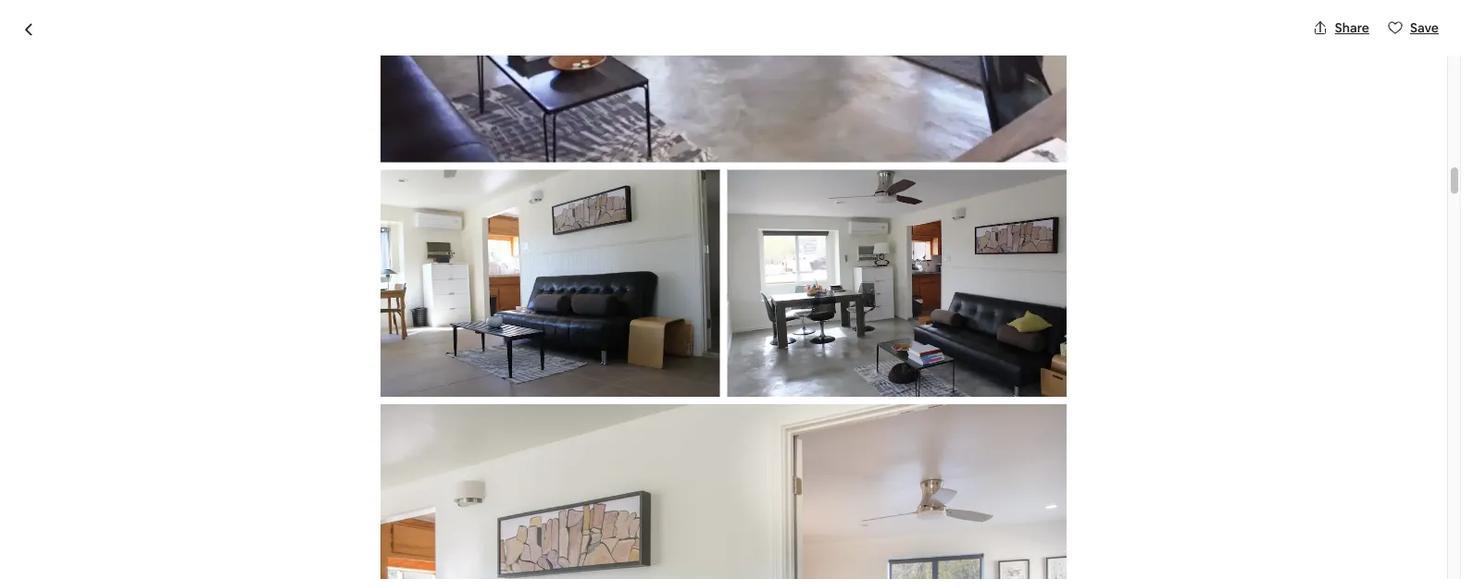 Task type: locate. For each thing, give the bounding box(es) containing it.
4/3/2024
[[931, 286, 986, 303]]

0 horizontal spatial to
[[385, 550, 400, 569]]

0 vertical spatial $450
[[920, 214, 968, 241]]

highlands up is
[[291, 506, 358, 525]]

1 horizontal spatial tree
[[607, 506, 637, 525]]

a left the 900
[[403, 550, 411, 569]]

the
[[394, 382, 414, 399]]

with down national in the bottom of the page
[[665, 528, 694, 547]]

joshua tree highlands artist ranch located next to joshua tree national park. the highlands artist ranch includes a one bedroom/one bath cabin with full kitchen, patio, & wi-fi. it is adjacent to a 900 sq. ft. art studio equipped for any project. guest have use of our new art lab library during their stay.
[[205, 506, 810, 580]]

dedicated
[[264, 296, 338, 315]]

2 $450 from the top
[[920, 478, 954, 497]]

2 tree from the left
[[607, 506, 637, 525]]

1 vertical spatial for
[[623, 550, 643, 569]]

building
[[417, 382, 465, 399]]

for inside joshua tree highlands artist ranch located next to joshua tree national park. the highlands artist ranch includes a one bedroom/one bath cabin with full kitchen, patio, & wi-fi. it is adjacent to a 900 sq. ft. art studio equipped for any project. guest have use of our new art lab library during their stay.
[[623, 550, 643, 569]]

to up library
[[385, 550, 400, 569]]

to up bedroom/one
[[537, 506, 552, 525]]

0 vertical spatial you
[[264, 382, 286, 399]]

you for you can check in with the building staff.
[[264, 382, 286, 399]]

artist
[[361, 506, 400, 525], [305, 528, 344, 547]]

0 horizontal spatial tree
[[257, 506, 287, 525]]

0 horizontal spatial ranch
[[347, 528, 389, 547]]

joshua up the at the bottom of page
[[205, 506, 254, 525]]

the
[[205, 528, 231, 547]]

any
[[646, 550, 670, 569]]

highlands
[[291, 506, 358, 525], [234, 528, 302, 547]]

living room area. couch can be used as a full size bed. image
[[380, 170, 720, 397], [380, 170, 720, 397]]

working.
[[488, 319, 539, 336]]

1 horizontal spatial to
[[537, 506, 552, 525]]

joshua
[[205, 506, 254, 525], [555, 506, 603, 525]]

wifi
[[340, 319, 361, 336]]

for
[[468, 319, 485, 336], [623, 550, 643, 569]]

listing image 10 image
[[380, 405, 1067, 580], [380, 405, 1067, 580]]

tree up bath
[[607, 506, 637, 525]]

bedroom/one
[[492, 528, 587, 547]]

kitchen,
[[721, 528, 775, 547]]

a
[[451, 528, 459, 547], [403, 550, 411, 569]]

with left wifi
[[311, 319, 337, 336]]

0 horizontal spatial artist
[[305, 528, 344, 547]]

$450 for $450 x 5 nights
[[920, 478, 954, 497]]

a
[[264, 319, 274, 336]]

to
[[537, 506, 552, 525], [385, 550, 400, 569]]

you left "can"
[[264, 382, 286, 399]]

0 vertical spatial artist
[[361, 506, 400, 525]]

with right in at the left of page
[[366, 382, 391, 399]]

ranch up includes
[[403, 506, 445, 525]]

that's
[[364, 319, 397, 336]]

2 horizontal spatial with
[[665, 528, 694, 547]]

1 vertical spatial with
[[366, 382, 391, 399]]

suited
[[428, 319, 465, 336]]

for down cabin
[[623, 550, 643, 569]]

1 vertical spatial to
[[385, 550, 400, 569]]

our
[[250, 572, 272, 580]]

won't
[[1018, 440, 1052, 457]]

one
[[462, 528, 488, 547]]

3
[[356, 222, 364, 241]]

sq.
[[444, 550, 464, 569]]

by frederick
[[436, 190, 555, 216]]

with inside joshua tree highlands artist ranch located next to joshua tree national park. the highlands artist ranch includes a one bedroom/one bath cabin with full kitchen, patio, & wi-fi. it is adjacent to a 900 sq. ft. art studio equipped for any project. guest have use of our new art lab library during their stay.
[[665, 528, 694, 547]]

staff.
[[468, 382, 497, 399]]

baths
[[423, 222, 461, 241]]

2 vertical spatial with
[[665, 528, 694, 547]]

1 tree from the left
[[257, 506, 287, 525]]

0 vertical spatial with
[[311, 319, 337, 336]]

$450 left night
[[920, 214, 968, 241]]

1 vertical spatial highlands
[[234, 528, 302, 547]]

0 horizontal spatial you
[[264, 382, 286, 399]]

joshua up bath
[[555, 506, 603, 525]]

$450 x 5 nights button
[[920, 478, 1022, 497]]

with inside "dedicated workspace a room with wifi that's well-suited for working."
[[311, 319, 337, 336]]

with
[[311, 319, 337, 336], [366, 382, 391, 399], [665, 528, 694, 547]]

be
[[1055, 440, 1070, 457]]

1 horizontal spatial you
[[993, 440, 1015, 457]]

with for can
[[366, 382, 391, 399]]

tree up wi-
[[257, 506, 287, 525]]

1 vertical spatial artist
[[305, 528, 344, 547]]

learn more about the host, frederick. image
[[758, 191, 810, 243], [758, 191, 810, 243]]

1 horizontal spatial for
[[623, 550, 643, 569]]

workspace
[[341, 296, 417, 315]]

airbnb service fee
[[920, 512, 1044, 531]]

airbnb
[[920, 512, 966, 531]]

wi-
[[260, 550, 281, 569]]

0 horizontal spatial joshua
[[205, 506, 254, 525]]

ranch up adjacent
[[347, 528, 389, 547]]

1 horizontal spatial a
[[451, 528, 459, 547]]

0 vertical spatial for
[[468, 319, 485, 336]]

0 horizontal spatial for
[[468, 319, 485, 336]]

0 horizontal spatial with
[[311, 319, 337, 336]]

cancellation
[[298, 421, 383, 440]]

dialog
[[0, 0, 1461, 580]]

listing image 7 image
[[380, 0, 1067, 162], [380, 0, 1067, 162]]

you left won't
[[993, 440, 1015, 457]]

1 joshua from the left
[[205, 506, 254, 525]]

dialog containing share
[[0, 0, 1461, 580]]

with for workspace
[[311, 319, 337, 336]]

1 vertical spatial you
[[993, 440, 1015, 457]]

$450 left x
[[920, 478, 954, 497]]

·
[[404, 222, 408, 241]]

1 horizontal spatial ranch
[[403, 506, 445, 525]]

artist up is
[[305, 528, 344, 547]]

studio
[[509, 550, 551, 569]]

artist up includes
[[361, 506, 400, 525]]

$450 for $450 night
[[920, 214, 968, 241]]

fi.
[[281, 550, 293, 569]]

$450
[[920, 214, 968, 241], [920, 478, 954, 497]]

airbnb service fee button
[[920, 512, 1044, 531]]

1 horizontal spatial with
[[366, 382, 391, 399]]

1 vertical spatial $450
[[920, 478, 954, 497]]

ranch
[[403, 506, 445, 525], [347, 528, 389, 547]]

of
[[232, 572, 246, 580]]

cottage main living room. image
[[727, 170, 1067, 397], [727, 170, 1067, 397]]

in
[[352, 382, 363, 399]]

check
[[314, 382, 350, 399]]

1 vertical spatial a
[[403, 550, 411, 569]]

during
[[412, 572, 456, 580]]

for right the suited
[[468, 319, 485, 336]]

1 $450 from the top
[[920, 214, 968, 241]]

1 horizontal spatial joshua
[[555, 506, 603, 525]]

0 horizontal spatial a
[[403, 550, 411, 569]]

$450 x 5 nights
[[920, 478, 1022, 497]]

you
[[264, 382, 286, 399], [993, 440, 1015, 457]]

highlands artist ranch image 5 image
[[991, 25, 1242, 162]]

save
[[1411, 19, 1439, 36]]

highlands up wi-
[[234, 528, 302, 547]]

a left one
[[451, 528, 459, 547]]

adjacent
[[322, 550, 382, 569]]

reserve button
[[920, 381, 1218, 425]]

bath
[[590, 528, 621, 547]]



Task type: vqa. For each thing, say whether or not it's contained in the screenshot.
Cottage main Living room. image
yes



Task type: describe. For each thing, give the bounding box(es) containing it.
0 vertical spatial highlands
[[291, 506, 358, 525]]

beds
[[367, 222, 401, 241]]

equipped
[[554, 550, 620, 569]]

patio,
[[205, 550, 244, 569]]

free
[[264, 421, 295, 440]]

cabin
[[625, 528, 662, 547]]

1 vertical spatial ranch
[[347, 528, 389, 547]]

project.
[[674, 550, 727, 569]]

located
[[448, 506, 500, 525]]

lab
[[333, 572, 358, 580]]

service
[[969, 512, 1018, 531]]

guest
[[730, 550, 771, 569]]

$450 night
[[920, 214, 1007, 241]]

share button
[[1306, 12, 1377, 44]]

their
[[459, 572, 491, 580]]

art
[[308, 572, 330, 580]]

5
[[969, 478, 977, 497]]

4/3/2024 button
[[920, 262, 1218, 314]]

next
[[503, 506, 534, 525]]

art
[[486, 550, 505, 569]]

you for you won't be charged yet
[[993, 440, 1015, 457]]

2
[[411, 222, 419, 241]]

900
[[414, 550, 441, 569]]

yet
[[1125, 440, 1145, 457]]

can
[[289, 382, 311, 399]]

national
[[640, 506, 697, 525]]

entire
[[205, 190, 261, 216]]

main studio image
[[205, 0, 724, 162]]

well-
[[400, 319, 428, 336]]

fee
[[1021, 512, 1044, 531]]

for inside "dedicated workspace a room with wifi that's well-suited for working."
[[468, 319, 485, 336]]

dedicated workspace a room with wifi that's well-suited for working.
[[264, 296, 539, 336]]

use
[[205, 572, 229, 580]]

highlands artist ranch image 3 image
[[731, 25, 983, 162]]

full
[[698, 528, 718, 547]]

you can check in with the building staff.
[[264, 382, 497, 399]]

park.
[[700, 506, 733, 525]]

before
[[386, 421, 433, 440]]

new
[[276, 572, 305, 580]]

2 joshua from the left
[[555, 506, 603, 525]]

x
[[958, 478, 965, 497]]

0 vertical spatial to
[[537, 506, 552, 525]]

ft.
[[467, 550, 482, 569]]

it
[[296, 550, 306, 569]]

save button
[[1381, 12, 1447, 44]]

entire bungalow hosted by frederick 3 beds · 2 baths
[[205, 190, 555, 241]]

night
[[972, 220, 1007, 239]]

4
[[483, 421, 491, 440]]

march
[[436, 421, 479, 440]]

stay.
[[494, 572, 525, 580]]

includes
[[392, 528, 448, 547]]

have
[[774, 550, 807, 569]]

library
[[361, 572, 409, 580]]

&
[[247, 550, 257, 569]]

charged
[[1073, 440, 1123, 457]]

room
[[276, 319, 308, 336]]

reserve
[[1041, 393, 1097, 412]]

is
[[309, 550, 319, 569]]

share
[[1335, 19, 1370, 36]]

nights
[[980, 478, 1022, 497]]

hosted
[[365, 190, 432, 216]]

bungalow
[[266, 190, 360, 216]]

free cancellation before march 4
[[264, 421, 491, 440]]

0 vertical spatial a
[[451, 528, 459, 547]]

1 horizontal spatial artist
[[361, 506, 400, 525]]

you won't be charged yet
[[993, 440, 1145, 457]]

0 vertical spatial ranch
[[403, 506, 445, 525]]



